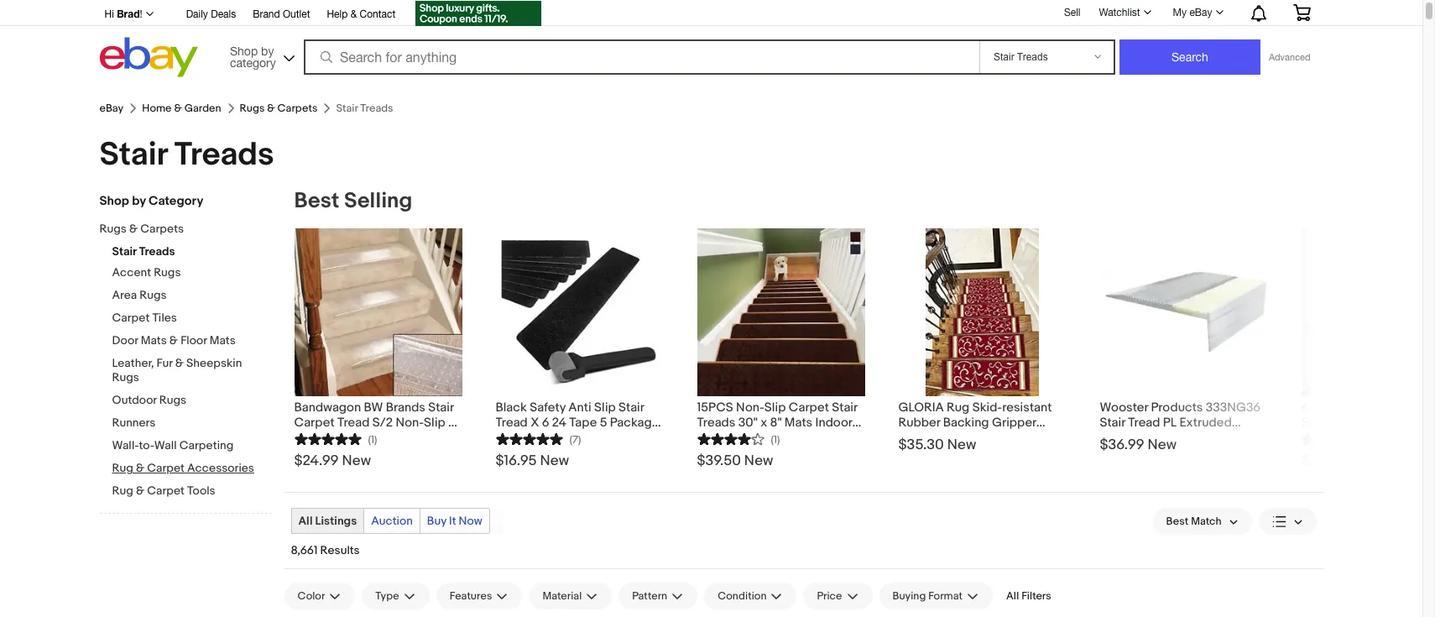 Task type: describe. For each thing, give the bounding box(es) containing it.
my ebay
[[1173, 7, 1213, 18]]

tread inside wooster products 333ng36 stair tread pl extruded alum.3 in. d g6403975
[[1128, 415, 1161, 431]]

ebay inside the 'account' "navigation"
[[1190, 7, 1213, 18]]

black safety anti slip stair tread x 6 24 tape 5 package grit non skid 60 safe image
[[496, 228, 664, 396]]

shop by category banner
[[95, 0, 1323, 81]]

wooster products 333ng36 stair tread pl extruded alum.3 in. d g6403975
[[1100, 400, 1261, 446]]

mats inside 15pcs non-slip carpet stair treads 30" x 8" mats indoor for wooden steps
[[785, 415, 813, 431]]

daily deals
[[186, 8, 236, 20]]

4 out of 5 stars image
[[697, 431, 764, 447]]

skid
[[547, 430, 572, 446]]

best for best match
[[1167, 515, 1189, 528]]

for
[[697, 430, 715, 446]]

in.
[[1143, 430, 1156, 446]]

view: list view image
[[1272, 512, 1303, 530]]

all filters button
[[1000, 583, 1058, 609]]

shop by category
[[99, 193, 203, 209]]

5 out of 5 stars image for $37.99
[[1302, 431, 1369, 447]]

buying format
[[893, 589, 963, 603]]

black
[[496, 400, 527, 416]]

tools
[[187, 484, 215, 498]]

leather,
[[112, 356, 154, 370]]

bandwagon bw brands stair carpet tread s/2 non-slip - set of 2 link
[[294, 396, 462, 446]]

wall
[[154, 438, 177, 452]]

non- inside 15pcs non-slip carpet stair treads 30" x 8" mats indoor for wooden steps
[[736, 400, 765, 416]]

extruded
[[1180, 415, 1232, 431]]

advanced
[[1269, 52, 1311, 62]]

new for $24.99 new
[[342, 452, 371, 469]]

treads inside 15pcs non-slip carpet stair treads 30" x 8" mats indoor for wooden steps
[[697, 415, 736, 431]]

rugs down shop by category
[[99, 222, 127, 236]]

carpet inside bandwagon bw brands stair carpet tread s/2 non-slip - set of 2
[[294, 415, 335, 431]]

1 horizontal spatial mats
[[210, 333, 236, 348]]

all listings
[[298, 514, 357, 528]]

accessories
[[187, 461, 254, 475]]

carpets for rugs & carpets stair treads accent rugs area rugs carpet tiles door mats & floor mats leather, fur & sheepskin rugs outdoor rugs runners wall-to-wall carpeting rug & carpet accessories rug & carpet tools
[[140, 222, 184, 236]]

now
[[459, 514, 483, 528]]

1 vertical spatial rugs & carpets link
[[99, 222, 259, 238]]

2 rug from the top
[[112, 484, 133, 498]]

x
[[761, 415, 767, 431]]

0 horizontal spatial mats
[[141, 333, 167, 348]]

best selling main content
[[284, 188, 1435, 617]]

brand outlet link
[[253, 6, 310, 24]]

8,661
[[291, 543, 318, 557]]

it
[[449, 514, 456, 528]]

x
[[531, 415, 539, 431]]

auction link
[[365, 509, 420, 533]]

get the coupon image
[[416, 1, 542, 26]]

bandwagon
[[294, 400, 361, 416]]

$24.99
[[294, 452, 339, 469]]

8"
[[770, 415, 782, 431]]

daily
[[186, 8, 208, 20]]

carpet up door
[[112, 311, 150, 325]]

area rugs link
[[112, 288, 272, 304]]

help & contact link
[[327, 6, 396, 24]]

black safety anti slip stair tread x 6 24 tape 5 package grit non skid 60 safe link
[[496, 396, 664, 446]]

5
[[600, 415, 607, 431]]

buy it now
[[427, 514, 483, 528]]

stair inside 15pcs non-slip carpet stair treads 30" x 8" mats indoor for wooden steps
[[832, 400, 858, 416]]

6"x30" stair treads non- link
[[1302, 396, 1435, 446]]

15pcs non-slip carpet stair treads 30" x 8" mats indoor for wooden steps
[[697, 400, 858, 446]]

1 rug from the top
[[112, 461, 133, 475]]

shop for shop by category
[[230, 44, 258, 58]]

auction
[[371, 514, 413, 528]]

your shopping cart image
[[1292, 4, 1312, 21]]

carpets for rugs & carpets
[[278, 102, 318, 115]]

door mats & floor mats link
[[112, 333, 272, 349]]

category
[[230, 56, 276, 69]]

treads inside rugs & carpets stair treads accent rugs area rugs carpet tiles door mats & floor mats leather, fur & sheepskin rugs outdoor rugs runners wall-to-wall carpeting rug & carpet accessories rug & carpet tools
[[139, 244, 175, 259]]

rugs up the outdoor
[[112, 370, 139, 384]]

6"x30" stair treads non-slip strips indoor clear safety anti slip step grip 15pc image
[[1302, 228, 1435, 396]]

bandwagon bw brands stair carpet tread s/2 non-slip - set of 2 image
[[294, 228, 462, 396]]

color
[[298, 589, 325, 603]]

-
[[448, 415, 453, 431]]

of
[[316, 430, 328, 446]]

treads down garden
[[174, 135, 274, 175]]

safety
[[530, 400, 566, 416]]

shop by category button
[[222, 37, 298, 73]]

tread for $16.95
[[496, 415, 528, 431]]

runners
[[112, 416, 156, 430]]

category
[[149, 193, 203, 209]]

none submit inside the shop by category "banner"
[[1120, 39, 1261, 75]]

floor
[[181, 333, 207, 348]]

features button
[[436, 583, 522, 609]]

rugs down category
[[240, 102, 265, 115]]

pattern button
[[619, 583, 698, 609]]

Search for anything text field
[[306, 41, 976, 73]]

333ng36
[[1206, 400, 1261, 416]]

carpet down wall at bottom left
[[147, 461, 185, 475]]

5 out of 5 stars image for $16.95
[[496, 431, 563, 447]]

60
[[574, 430, 590, 446]]

all filters
[[1007, 589, 1052, 603]]

bandwagon bw brands stair carpet tread s/2 non-slip - set of 2
[[294, 400, 454, 446]]

new for $39.50 new
[[744, 452, 773, 469]]

hi brad !
[[105, 8, 142, 20]]

by for category
[[261, 44, 274, 58]]

buy it now link
[[420, 509, 489, 533]]

2
[[331, 430, 338, 446]]

brand
[[253, 8, 280, 20]]

$35.30 new
[[899, 437, 976, 453]]

home & garden
[[142, 102, 221, 115]]

best for best selling
[[294, 188, 339, 214]]

(7)
[[570, 433, 581, 447]]

$36.99
[[1100, 437, 1145, 453]]

all listings link
[[292, 509, 364, 533]]

runners link
[[112, 416, 272, 431]]

tread for $24.99
[[338, 415, 370, 431]]

tiles
[[152, 311, 177, 325]]

wooster products 333ng36 stair tread pl extruded alum.3 in. d g6403975 image
[[1100, 269, 1268, 356]]

rug & carpet accessories link
[[112, 461, 272, 477]]



Task type: locate. For each thing, give the bounding box(es) containing it.
slip inside black safety anti slip stair tread x 6 24 tape 5 package grit non skid 60 safe
[[594, 400, 616, 416]]

slip right 30"
[[765, 400, 786, 416]]

stair inside wooster products 333ng36 stair tread pl extruded alum.3 in. d g6403975
[[1100, 415, 1126, 431]]

sheepskin
[[186, 356, 242, 370]]

filters
[[1022, 589, 1052, 603]]

rugs & carpets link down the category
[[99, 222, 259, 238]]

g6403975
[[1171, 430, 1232, 446]]

slip left -
[[424, 415, 445, 431]]

rugs up runners link
[[159, 393, 186, 407]]

watchlist link
[[1090, 3, 1159, 23]]

tread inside black safety anti slip stair tread x 6 24 tape 5 package grit non skid 60 safe
[[496, 415, 528, 431]]

all inside button
[[1007, 589, 1019, 603]]

$36.99 new
[[1100, 437, 1177, 453]]

carpet tiles link
[[112, 311, 272, 327]]

0 horizontal spatial by
[[132, 193, 146, 209]]

& inside help & contact link
[[351, 8, 357, 20]]

mats up fur
[[141, 333, 167, 348]]

home & garden link
[[142, 102, 221, 115]]

0 vertical spatial ebay
[[1190, 7, 1213, 18]]

garden
[[184, 102, 221, 115]]

type
[[376, 589, 399, 603]]

match
[[1191, 515, 1222, 528]]

leather, fur & sheepskin rugs link
[[112, 356, 272, 386]]

new down pl
[[1148, 437, 1177, 453]]

treads
[[174, 135, 274, 175], [139, 244, 175, 259], [1370, 400, 1409, 416], [697, 415, 736, 431]]

black safety anti slip stair tread x 6 24 tape 5 package grit non skid 60 safe
[[496, 400, 659, 446]]

1 horizontal spatial best
[[1167, 515, 1189, 528]]

1 horizontal spatial tread
[[496, 415, 528, 431]]

new for $37.99 new
[[1347, 452, 1376, 469]]

best
[[294, 188, 339, 214], [1167, 515, 1189, 528]]

daily deals link
[[186, 6, 236, 24]]

material
[[543, 589, 582, 603]]

slip inside bandwagon bw brands stair carpet tread s/2 non-slip - set of 2
[[424, 415, 445, 431]]

(1) link up $39.50 new
[[697, 431, 780, 447]]

1 horizontal spatial (1) link
[[697, 431, 780, 447]]

wall-to-wall carpeting link
[[112, 438, 272, 454]]

best left selling
[[294, 188, 339, 214]]

5 out of 5 stars image up $16.95 new
[[496, 431, 563, 447]]

wooster
[[1100, 400, 1148, 416]]

carpet inside 15pcs non-slip carpet stair treads 30" x 8" mats indoor for wooden steps
[[789, 400, 829, 416]]

1 (1) from the left
[[368, 433, 377, 447]]

1 5 out of 5 stars image from the left
[[294, 431, 361, 447]]

1 horizontal spatial slip
[[594, 400, 616, 416]]

pl
[[1163, 415, 1177, 431]]

anti
[[569, 400, 592, 416]]

tread inside bandwagon bw brands stair carpet tread s/2 non-slip - set of 2
[[338, 415, 370, 431]]

0 horizontal spatial non-
[[396, 415, 424, 431]]

rugs & carpets link
[[240, 102, 318, 115], [99, 222, 259, 238]]

non- inside bandwagon bw brands stair carpet tread s/2 non-slip - set of 2
[[396, 415, 424, 431]]

3 tread from the left
[[1128, 415, 1161, 431]]

1 vertical spatial carpets
[[140, 222, 184, 236]]

2 5 out of 5 stars image from the left
[[496, 431, 563, 447]]

tread up $36.99 new
[[1128, 415, 1161, 431]]

all
[[298, 514, 313, 528], [1007, 589, 1019, 603]]

alum.3
[[1100, 430, 1140, 446]]

(1) link for $39.50
[[697, 431, 780, 447]]

1 horizontal spatial carpets
[[278, 102, 318, 115]]

0 vertical spatial rugs & carpets link
[[240, 102, 318, 115]]

all up 8,661
[[298, 514, 313, 528]]

contact
[[360, 8, 396, 20]]

1 vertical spatial ebay
[[99, 102, 124, 115]]

ebay right my
[[1190, 7, 1213, 18]]

2 horizontal spatial 5 out of 5 stars image
[[1302, 431, 1369, 447]]

shop left the category
[[99, 193, 129, 209]]

safe
[[592, 430, 618, 446]]

2 horizontal spatial slip
[[765, 400, 786, 416]]

tread left s/2
[[338, 415, 370, 431]]

new for $35.30 new
[[947, 437, 976, 453]]

2 tread from the left
[[496, 415, 528, 431]]

new down wooden
[[744, 452, 773, 469]]

stair inside black safety anti slip stair tread x 6 24 tape 5 package grit non skid 60 safe
[[619, 400, 644, 416]]

treads inside 6"x30" stair treads non-
[[1370, 400, 1409, 416]]

tread
[[338, 415, 370, 431], [496, 415, 528, 431], [1128, 415, 1161, 431]]

new for $36.99 new
[[1148, 437, 1177, 453]]

(1) link up $24.99 new
[[294, 431, 377, 447]]

15pcs
[[697, 400, 733, 416]]

!
[[140, 8, 142, 20]]

my ebay link
[[1164, 3, 1231, 23]]

rugs up tiles
[[140, 288, 167, 302]]

5 out of 5 stars image
[[294, 431, 361, 447], [496, 431, 563, 447], [1302, 431, 1369, 447]]

by down the brand
[[261, 44, 274, 58]]

listings
[[315, 514, 357, 528]]

0 vertical spatial all
[[298, 514, 313, 528]]

new down skid
[[540, 452, 569, 469]]

best inside dropdown button
[[1167, 515, 1189, 528]]

0 horizontal spatial slip
[[424, 415, 445, 431]]

gloria rug skid-resistant rubber backing gripper non-slip carpet stair treads - image
[[926, 228, 1039, 396]]

treads left 30"
[[697, 415, 736, 431]]

best selling
[[294, 188, 412, 214]]

non
[[520, 430, 544, 446]]

2 (1) from the left
[[771, 433, 780, 447]]

accent rugs link
[[112, 265, 272, 281]]

0 vertical spatial rug
[[112, 461, 133, 475]]

carpets down shop by category dropdown button
[[278, 102, 318, 115]]

1 horizontal spatial non-
[[736, 400, 765, 416]]

rugs & carpets
[[240, 102, 318, 115]]

new for $16.95 new
[[540, 452, 569, 469]]

grit
[[496, 430, 518, 446]]

1 vertical spatial rug
[[112, 484, 133, 498]]

rugs & carpets link down category
[[240, 102, 318, 115]]

5 out of 5 stars image up $37.99 new
[[1302, 431, 1369, 447]]

3 5 out of 5 stars image from the left
[[1302, 431, 1369, 447]]

1 vertical spatial by
[[132, 193, 146, 209]]

6"x30" stair treads non-
[[1302, 400, 1435, 446]]

d
[[1159, 430, 1168, 446]]

tape
[[569, 415, 597, 431]]

non- inside 6"x30" stair treads non-
[[1412, 400, 1435, 416]]

1 vertical spatial shop
[[99, 193, 129, 209]]

1 (1) link from the left
[[294, 431, 377, 447]]

best match button
[[1153, 508, 1252, 535]]

(1) link for $24.99
[[294, 431, 377, 447]]

0 horizontal spatial best
[[294, 188, 339, 214]]

0 horizontal spatial (1)
[[368, 433, 377, 447]]

new right $24.99
[[342, 452, 371, 469]]

15pcs non-slip carpet stair treads 30" x 8" mats indoor for wooden steps link
[[697, 396, 865, 446]]

new down 6"x30" stair treads non-
[[1347, 452, 1376, 469]]

shop by category
[[230, 44, 276, 69]]

carpets inside rugs & carpets stair treads accent rugs area rugs carpet tiles door mats & floor mats leather, fur & sheepskin rugs outdoor rugs runners wall-to-wall carpeting rug & carpet accessories rug & carpet tools
[[140, 222, 184, 236]]

1 tread from the left
[[338, 415, 370, 431]]

5 out of 5 stars image up $24.99 new
[[294, 431, 361, 447]]

1 horizontal spatial 5 out of 5 stars image
[[496, 431, 563, 447]]

help
[[327, 8, 348, 20]]

carpet right 8"
[[789, 400, 829, 416]]

rugs & carpets stair treads accent rugs area rugs carpet tiles door mats & floor mats leather, fur & sheepskin rugs outdoor rugs runners wall-to-wall carpeting rug & carpet accessories rug & carpet tools
[[99, 222, 254, 498]]

by for category
[[132, 193, 146, 209]]

0 vertical spatial shop
[[230, 44, 258, 58]]

new right "$35.30"
[[947, 437, 976, 453]]

0 horizontal spatial tread
[[338, 415, 370, 431]]

treads right 6"x30"
[[1370, 400, 1409, 416]]

all left filters
[[1007, 589, 1019, 603]]

stair inside 6"x30" stair treads non-
[[1342, 400, 1367, 416]]

15pcs non-slip carpet stair treads 30" x 8" mats indoor for wooden steps image
[[697, 228, 865, 396]]

(1) down s/2
[[368, 433, 377, 447]]

wooden
[[718, 430, 766, 446]]

0 horizontal spatial ebay
[[99, 102, 124, 115]]

by left the category
[[132, 193, 146, 209]]

format
[[929, 589, 963, 603]]

carpeting
[[179, 438, 234, 452]]

pattern
[[632, 589, 668, 603]]

home
[[142, 102, 172, 115]]

carpet up $24.99
[[294, 415, 335, 431]]

(1) link
[[294, 431, 377, 447], [697, 431, 780, 447]]

$37.99
[[1302, 452, 1344, 469]]

$24.99 new
[[294, 452, 371, 469]]

1 vertical spatial best
[[1167, 515, 1189, 528]]

outdoor
[[112, 393, 157, 407]]

0 vertical spatial by
[[261, 44, 274, 58]]

to-
[[139, 438, 154, 452]]

carpet down rug & carpet accessories link
[[147, 484, 185, 498]]

(1) for $24.99 new
[[368, 433, 377, 447]]

0 vertical spatial carpets
[[278, 102, 318, 115]]

ebay left home
[[99, 102, 124, 115]]

carpets down shop by category
[[140, 222, 184, 236]]

best left match on the right of page
[[1167, 515, 1189, 528]]

shop
[[230, 44, 258, 58], [99, 193, 129, 209]]

account navigation
[[95, 0, 1323, 29]]

area
[[112, 288, 137, 302]]

results
[[320, 543, 360, 557]]

slip inside 15pcs non-slip carpet stair treads 30" x 8" mats indoor for wooden steps
[[765, 400, 786, 416]]

outlet
[[283, 8, 310, 20]]

stair inside bandwagon bw brands stair carpet tread s/2 non-slip - set of 2
[[428, 400, 454, 416]]

all for all filters
[[1007, 589, 1019, 603]]

1 horizontal spatial (1)
[[771, 433, 780, 447]]

shop down deals
[[230, 44, 258, 58]]

ebay link
[[99, 102, 124, 115]]

products
[[1151, 400, 1203, 416]]

0 horizontal spatial all
[[298, 514, 313, 528]]

price button
[[804, 583, 873, 609]]

1 horizontal spatial shop
[[230, 44, 258, 58]]

1 horizontal spatial all
[[1007, 589, 1019, 603]]

(1) down 8"
[[771, 433, 780, 447]]

None submit
[[1120, 39, 1261, 75]]

stair inside rugs & carpets stair treads accent rugs area rugs carpet tiles door mats & floor mats leather, fur & sheepskin rugs outdoor rugs runners wall-to-wall carpeting rug & carpet accessories rug & carpet tools
[[112, 244, 137, 259]]

condition
[[718, 589, 767, 603]]

rugs up area rugs link
[[154, 265, 181, 280]]

1 horizontal spatial by
[[261, 44, 274, 58]]

1 vertical spatial all
[[1007, 589, 1019, 603]]

steps
[[769, 430, 802, 446]]

features
[[450, 589, 492, 603]]

by inside shop by category
[[261, 44, 274, 58]]

2 horizontal spatial non-
[[1412, 400, 1435, 416]]

$16.95 new
[[496, 452, 569, 469]]

2 horizontal spatial tread
[[1128, 415, 1161, 431]]

2 (1) link from the left
[[697, 431, 780, 447]]

buying
[[893, 589, 926, 603]]

tread left x
[[496, 415, 528, 431]]

mats right 8"
[[785, 415, 813, 431]]

0 horizontal spatial carpets
[[140, 222, 184, 236]]

0 horizontal spatial (1) link
[[294, 431, 377, 447]]

0 horizontal spatial 5 out of 5 stars image
[[294, 431, 361, 447]]

sell
[[1064, 6, 1081, 18]]

package
[[610, 415, 659, 431]]

(1) for $39.50 new
[[771, 433, 780, 447]]

stair treads
[[99, 135, 274, 175]]

slip right anti
[[594, 400, 616, 416]]

treads up accent on the left of the page
[[139, 244, 175, 259]]

$39.50 new
[[697, 452, 773, 469]]

1 horizontal spatial ebay
[[1190, 7, 1213, 18]]

2 horizontal spatial mats
[[785, 415, 813, 431]]

deals
[[211, 8, 236, 20]]

brad
[[117, 8, 140, 20]]

all for all listings
[[298, 514, 313, 528]]

5 out of 5 stars image for $24.99
[[294, 431, 361, 447]]

buy
[[427, 514, 447, 528]]

s/2
[[372, 415, 393, 431]]

help & contact
[[327, 8, 396, 20]]

mats
[[141, 333, 167, 348], [210, 333, 236, 348], [785, 415, 813, 431]]

0 horizontal spatial shop
[[99, 193, 129, 209]]

best match
[[1167, 515, 1222, 528]]

mats up sheepskin on the left bottom of the page
[[210, 333, 236, 348]]

0 vertical spatial best
[[294, 188, 339, 214]]

shop inside shop by category
[[230, 44, 258, 58]]

shop for shop by category
[[99, 193, 129, 209]]



Task type: vqa. For each thing, say whether or not it's contained in the screenshot.
topmost to
no



